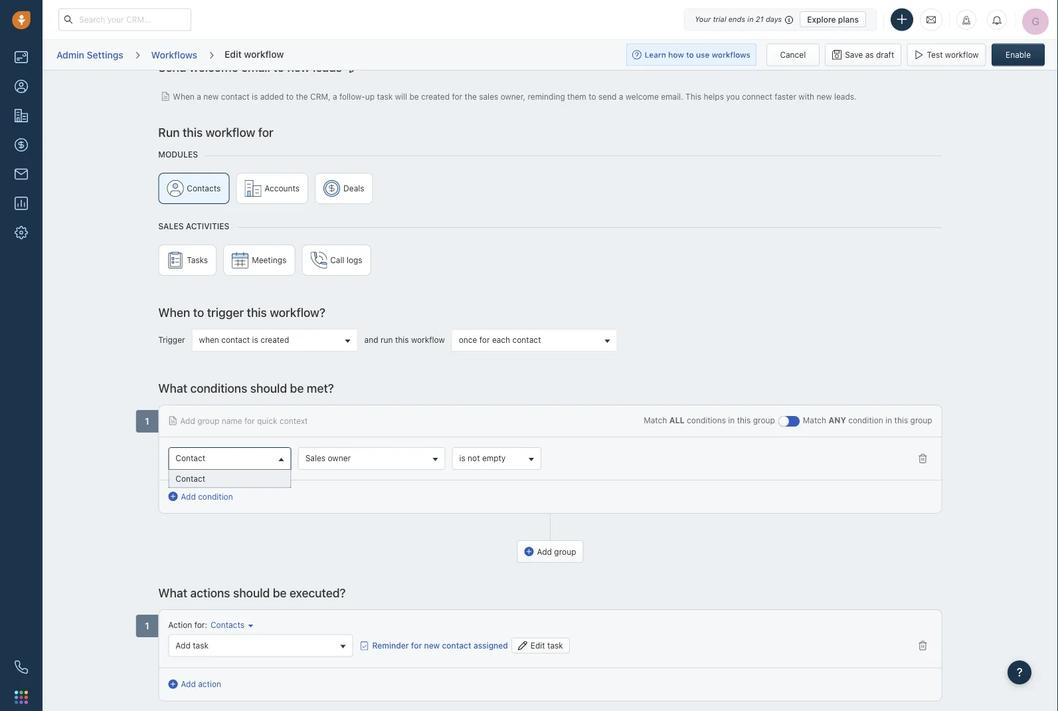 Task type: vqa. For each thing, say whether or not it's contained in the screenshot.
CONDITIONS to the left
yes



Task type: describe. For each thing, give the bounding box(es) containing it.
sales owner
[[306, 453, 351, 463]]

1 vertical spatial welcome
[[626, 91, 659, 101]]

1 horizontal spatial created
[[421, 91, 450, 101]]

reminder
[[372, 641, 409, 650]]

once for each contact
[[459, 335, 541, 344]]

trigger
[[158, 335, 185, 344]]

sales
[[479, 91, 499, 101]]

once
[[459, 335, 477, 344]]

1 a from the left
[[197, 91, 201, 101]]

action
[[168, 620, 192, 630]]

for left the sales
[[452, 91, 463, 101]]

in for conditions
[[729, 415, 735, 425]]

crm,
[[310, 91, 331, 101]]

is inside when contact is created button
[[252, 335, 258, 344]]

cancel button
[[767, 44, 820, 66]]

contact list box
[[169, 470, 291, 488]]

accounts
[[265, 183, 300, 193]]

created inside button
[[261, 335, 289, 344]]

assigned
[[474, 641, 508, 650]]

sales for sales activities
[[158, 221, 184, 231]]

match any condition in this group
[[803, 415, 933, 425]]

0 vertical spatial is
[[252, 91, 258, 101]]

save as draft
[[846, 50, 895, 59]]

name
[[222, 416, 242, 425]]

quick
[[257, 416, 278, 425]]

when to trigger this workflow?
[[158, 305, 326, 319]]

add task button
[[168, 634, 353, 657]]

send
[[599, 91, 617, 101]]

for down added on the top
[[258, 125, 274, 139]]

and
[[365, 335, 379, 344]]

what conditions should be met?
[[158, 381, 334, 395]]

call
[[331, 255, 345, 264]]

1 vertical spatial contacts button
[[207, 619, 253, 631]]

what for what actions should be executed?
[[158, 585, 187, 600]]

you
[[727, 91, 740, 101]]

email image
[[927, 14, 937, 25]]

add group button
[[517, 540, 584, 563]]

owner
[[328, 453, 351, 463]]

meetings
[[252, 255, 287, 264]]

group for modules
[[158, 172, 943, 210]]

tasks button
[[158, 244, 217, 276]]

contact for when a new contact is added to the crm, a follow-up task will be created for the sales owner, reminding them to send a welcome email. this helps you connect faster with new leads.
[[221, 91, 250, 101]]

for inside button
[[480, 335, 490, 344]]

workflows link
[[151, 44, 198, 65]]

save as draft button
[[826, 44, 902, 66]]

met?
[[307, 381, 334, 395]]

not
[[468, 453, 480, 463]]

admin
[[56, 49, 84, 60]]

add group name for quick context
[[180, 416, 308, 425]]

workflow inside button
[[946, 50, 979, 59]]

them
[[568, 91, 587, 101]]

contact for contact dropdown button
[[176, 453, 205, 463]]

send
[[158, 59, 187, 74]]

for right reminder at the left of the page
[[411, 641, 422, 650]]

edit task button
[[512, 637, 570, 653]]

this
[[686, 91, 702, 101]]

helps
[[704, 91, 724, 101]]

explore plans
[[808, 15, 859, 24]]

empty
[[482, 453, 506, 463]]

save
[[846, 50, 864, 59]]

enable
[[1006, 50, 1032, 59]]

cancel
[[781, 50, 806, 59]]

0 vertical spatial be
[[410, 91, 419, 101]]

contact inside when contact is created button
[[221, 335, 250, 344]]

phone element
[[8, 654, 35, 681]]

test workflow button
[[908, 44, 987, 66]]

logs
[[347, 255, 363, 264]]

context
[[280, 416, 308, 425]]

to right added on the top
[[286, 91, 294, 101]]

what actions should be executed?
[[158, 585, 346, 600]]

be for executed?
[[273, 585, 287, 600]]

email.
[[661, 91, 684, 101]]

when contact is created
[[199, 335, 289, 344]]

activities
[[186, 221, 229, 231]]

is inside is not empty button
[[460, 453, 466, 463]]

owner,
[[501, 91, 526, 101]]

test workflow
[[928, 50, 979, 59]]

your trial ends in 21 days
[[695, 15, 782, 24]]

explore plans link
[[800, 11, 867, 27]]

plans
[[839, 15, 859, 24]]

trial
[[713, 15, 727, 24]]

Search your CRM... text field
[[58, 8, 191, 31]]

any
[[829, 415, 847, 425]]

admin settings link
[[56, 44, 124, 65]]

when for when a new contact is added to the crm, a follow-up task will be created for the sales owner, reminding them to send a welcome email. this helps you connect faster with new leads.
[[173, 91, 195, 101]]

add condition
[[181, 492, 233, 501]]

add action button
[[168, 678, 235, 691]]

add task
[[176, 640, 209, 650]]

action for :
[[168, 620, 207, 630]]

add group
[[537, 547, 577, 556]]

task for edit task
[[548, 641, 564, 650]]

0 horizontal spatial condition
[[198, 492, 233, 501]]

action
[[198, 679, 221, 688]]

follow-
[[340, 91, 365, 101]]

admin settings
[[56, 49, 123, 60]]

0 vertical spatial contacts button
[[158, 172, 230, 204]]

send welcome email to new leads
[[158, 59, 342, 74]]

add for add action
[[181, 679, 196, 688]]

new left 'leads'
[[287, 59, 310, 74]]

edit for edit task
[[531, 641, 545, 650]]



Task type: locate. For each thing, give the bounding box(es) containing it.
3 a from the left
[[619, 91, 624, 101]]

1 vertical spatial is
[[252, 335, 258, 344]]

add for add task
[[176, 640, 191, 650]]

deals
[[344, 183, 365, 193]]

contact for contact list box in the bottom of the page
[[176, 474, 205, 483]]

2 match from the left
[[803, 415, 827, 425]]

when up the trigger
[[158, 305, 190, 319]]

when for when to trigger this workflow?
[[158, 305, 190, 319]]

21
[[756, 15, 764, 24]]

1 vertical spatial edit
[[531, 641, 545, 650]]

2 vertical spatial be
[[273, 585, 287, 600]]

2 a from the left
[[333, 91, 337, 101]]

is not empty
[[460, 453, 506, 463]]

in right all
[[729, 415, 735, 425]]

0 vertical spatial condition
[[849, 415, 884, 425]]

0 horizontal spatial task
[[193, 640, 209, 650]]

group
[[158, 172, 943, 210], [158, 244, 943, 282]]

is left added on the top
[[252, 91, 258, 101]]

welcome left email.
[[626, 91, 659, 101]]

add for add condition
[[181, 492, 196, 501]]

is not empty button
[[452, 447, 542, 470]]

1 vertical spatial created
[[261, 335, 289, 344]]

what
[[158, 381, 187, 395], [158, 585, 187, 600]]

condition right any
[[849, 415, 884, 425]]

0 vertical spatial what
[[158, 381, 187, 395]]

run this workflow for
[[158, 125, 274, 139]]

freshworks switcher image
[[15, 691, 28, 704]]

contact left assigned
[[442, 641, 472, 650]]

match all conditions in this group
[[644, 415, 776, 425]]

add condition link
[[168, 490, 233, 502]]

contacts button up add task button
[[207, 619, 253, 631]]

contacts up activities
[[187, 183, 221, 193]]

0 vertical spatial created
[[421, 91, 450, 101]]

the left the sales
[[465, 91, 477, 101]]

what down the trigger
[[158, 381, 187, 395]]

faster
[[775, 91, 797, 101]]

contact
[[221, 91, 250, 101], [221, 335, 250, 344], [513, 335, 541, 344], [442, 641, 472, 650]]

contacts button down modules
[[158, 172, 230, 204]]

match for match any condition in this group
[[803, 415, 827, 425]]

group
[[754, 415, 776, 425], [911, 415, 933, 425], [198, 416, 220, 425], [555, 547, 577, 556]]

new right reminder at the left of the page
[[424, 641, 440, 650]]

task for add task
[[193, 640, 209, 650]]

0 horizontal spatial match
[[644, 415, 668, 425]]

should for conditions
[[250, 381, 287, 395]]

1 horizontal spatial conditions
[[687, 415, 726, 425]]

1 what from the top
[[158, 381, 187, 395]]

edit right assigned
[[531, 641, 545, 650]]

all
[[670, 415, 685, 425]]

days
[[766, 15, 782, 24]]

edit up "send welcome email to new leads" on the left of the page
[[225, 48, 242, 59]]

up
[[365, 91, 375, 101]]

to
[[273, 59, 284, 74], [286, 91, 294, 101], [589, 91, 597, 101], [193, 305, 204, 319]]

group containing tasks
[[158, 244, 943, 282]]

a up run this workflow for
[[197, 91, 201, 101]]

contact button
[[168, 447, 292, 470]]

what up action
[[158, 585, 187, 600]]

1 contact from the top
[[176, 453, 205, 463]]

0 horizontal spatial be
[[273, 585, 287, 600]]

0 vertical spatial should
[[250, 381, 287, 395]]

for
[[452, 91, 463, 101], [258, 125, 274, 139], [480, 335, 490, 344], [245, 416, 255, 425], [195, 620, 205, 630], [411, 641, 422, 650]]

in for ends
[[748, 15, 754, 24]]

:
[[205, 620, 207, 630]]

sales inside button
[[306, 453, 326, 463]]

executed?
[[290, 585, 346, 600]]

1 group from the top
[[158, 172, 943, 210]]

contact down "send welcome email to new leads" on the left of the page
[[221, 91, 250, 101]]

reminder for new contact assigned
[[372, 641, 508, 650]]

1 horizontal spatial condition
[[849, 415, 884, 425]]

1 horizontal spatial a
[[333, 91, 337, 101]]

group for sales activities
[[158, 244, 943, 282]]

1 horizontal spatial the
[[465, 91, 477, 101]]

to right email
[[273, 59, 284, 74]]

should
[[250, 381, 287, 395], [233, 585, 270, 600]]

created right "will"
[[421, 91, 450, 101]]

1 vertical spatial conditions
[[687, 415, 726, 425]]

sales for sales owner
[[306, 453, 326, 463]]

new up run this workflow for
[[204, 91, 219, 101]]

modules
[[158, 150, 198, 159]]

1 horizontal spatial sales
[[306, 453, 326, 463]]

1 vertical spatial what
[[158, 585, 187, 600]]

edit workflow
[[225, 48, 284, 59]]

what for what conditions should be met?
[[158, 381, 187, 395]]

2 horizontal spatial task
[[548, 641, 564, 650]]

task
[[377, 91, 393, 101], [193, 640, 209, 650], [548, 641, 564, 650]]

contact inside reminder for new contact assigned link
[[442, 641, 472, 650]]

0 horizontal spatial in
[[729, 415, 735, 425]]

deals button
[[315, 172, 373, 204]]

workflow up email
[[244, 48, 284, 59]]

sales activities
[[158, 221, 229, 231]]

0 vertical spatial sales
[[158, 221, 184, 231]]

trigger
[[207, 305, 244, 319]]

contact
[[176, 453, 205, 463], [176, 474, 205, 483]]

to left trigger
[[193, 305, 204, 319]]

to left send at the top right
[[589, 91, 597, 101]]

each
[[492, 335, 511, 344]]

match
[[644, 415, 668, 425], [803, 415, 827, 425]]

should up quick
[[250, 381, 287, 395]]

1 horizontal spatial task
[[377, 91, 393, 101]]

with
[[799, 91, 815, 101]]

1 vertical spatial contacts
[[211, 620, 245, 630]]

call logs button
[[302, 244, 371, 276]]

1 vertical spatial when
[[158, 305, 190, 319]]

a right send at the top right
[[619, 91, 624, 101]]

when
[[199, 335, 219, 344]]

be left met?
[[290, 381, 304, 395]]

2 what from the top
[[158, 585, 187, 600]]

contact inside contact option
[[176, 474, 205, 483]]

be left executed? at the bottom left
[[273, 585, 287, 600]]

2 horizontal spatial in
[[886, 415, 893, 425]]

when down send
[[173, 91, 195, 101]]

2 the from the left
[[465, 91, 477, 101]]

as
[[866, 50, 874, 59]]

created down workflow?
[[261, 335, 289, 344]]

0 horizontal spatial a
[[197, 91, 201, 101]]

2 group from the top
[[158, 244, 943, 282]]

actions
[[190, 585, 230, 600]]

1 vertical spatial sales
[[306, 453, 326, 463]]

in right any
[[886, 415, 893, 425]]

2 contact from the top
[[176, 474, 205, 483]]

1 match from the left
[[644, 415, 668, 425]]

0 horizontal spatial conditions
[[190, 381, 247, 395]]

is
[[252, 91, 258, 101], [252, 335, 258, 344], [460, 453, 466, 463]]

is down when to trigger this workflow?
[[252, 335, 258, 344]]

1 vertical spatial group
[[158, 244, 943, 282]]

sales left activities
[[158, 221, 184, 231]]

edit for edit workflow
[[225, 48, 242, 59]]

0 horizontal spatial welcome
[[189, 59, 238, 74]]

test
[[928, 50, 943, 59]]

contact option
[[169, 470, 291, 488]]

should for actions
[[233, 585, 270, 600]]

add
[[180, 416, 195, 425], [181, 492, 196, 501], [537, 547, 552, 556], [176, 640, 191, 650], [181, 679, 196, 688]]

group inside button
[[555, 547, 577, 556]]

leads
[[313, 59, 342, 74]]

match left all
[[644, 415, 668, 425]]

settings
[[87, 49, 123, 60]]

1 horizontal spatial welcome
[[626, 91, 659, 101]]

be right "will"
[[410, 91, 419, 101]]

contact for once for each contact
[[513, 335, 541, 344]]

1 horizontal spatial edit
[[531, 641, 545, 650]]

when
[[173, 91, 195, 101], [158, 305, 190, 319]]

edit inside button
[[531, 641, 545, 650]]

workflows
[[151, 49, 197, 60]]

for left quick
[[245, 416, 255, 425]]

1 horizontal spatial match
[[803, 415, 827, 425]]

0 vertical spatial edit
[[225, 48, 242, 59]]

once for each contact button
[[452, 329, 618, 351]]

workflow?
[[270, 305, 326, 319]]

task right up
[[377, 91, 393, 101]]

and run this workflow
[[365, 335, 445, 344]]

created
[[421, 91, 450, 101], [261, 335, 289, 344]]

run
[[158, 125, 180, 139]]

1 the from the left
[[296, 91, 308, 101]]

is left not
[[460, 453, 466, 463]]

add action
[[181, 679, 221, 688]]

0 vertical spatial contacts
[[187, 183, 221, 193]]

task down the :
[[193, 640, 209, 650]]

0 vertical spatial welcome
[[189, 59, 238, 74]]

0 horizontal spatial the
[[296, 91, 308, 101]]

call logs
[[331, 255, 363, 264]]

the left 'crm,'
[[296, 91, 308, 101]]

1 vertical spatial should
[[233, 585, 270, 600]]

contact right each
[[513, 335, 541, 344]]

email
[[241, 59, 270, 74]]

group containing contacts
[[158, 172, 943, 210]]

be for met?
[[290, 381, 304, 395]]

in for condition
[[886, 415, 893, 425]]

1 vertical spatial condition
[[198, 492, 233, 501]]

for right action
[[195, 620, 205, 630]]

1 horizontal spatial in
[[748, 15, 754, 24]]

the
[[296, 91, 308, 101], [465, 91, 477, 101]]

contact for reminder for new contact assigned
[[442, 641, 472, 650]]

0 horizontal spatial sales
[[158, 221, 184, 231]]

0 vertical spatial group
[[158, 172, 943, 210]]

when contact is created button
[[192, 329, 358, 351]]

reminder for new contact assigned link
[[360, 639, 508, 651]]

welcome right send
[[189, 59, 238, 74]]

match for match all conditions in this group
[[644, 415, 668, 425]]

accounts button
[[236, 172, 308, 204]]

when a new contact is added to the crm, a follow-up task will be created for the sales owner, reminding them to send a welcome email. this helps you connect faster with new leads.
[[173, 91, 857, 101]]

run
[[381, 335, 393, 344]]

contact inside once for each contact button
[[513, 335, 541, 344]]

leads.
[[835, 91, 857, 101]]

1 vertical spatial contact
[[176, 474, 205, 483]]

condition down contact list box in the bottom of the page
[[198, 492, 233, 501]]

should right actions
[[233, 585, 270, 600]]

will
[[395, 91, 407, 101]]

add for add group
[[537, 547, 552, 556]]

explore
[[808, 15, 837, 24]]

workflow left once
[[411, 335, 445, 344]]

2 horizontal spatial a
[[619, 91, 624, 101]]

workflow right the run
[[206, 125, 255, 139]]

conditions up name
[[190, 381, 247, 395]]

for left each
[[480, 335, 490, 344]]

contacts right the :
[[211, 620, 245, 630]]

contacts
[[187, 183, 221, 193], [211, 620, 245, 630]]

in
[[748, 15, 754, 24], [729, 415, 735, 425], [886, 415, 893, 425]]

in left 21
[[748, 15, 754, 24]]

phone image
[[15, 661, 28, 674]]

0 vertical spatial when
[[173, 91, 195, 101]]

match left any
[[803, 415, 827, 425]]

conditions right all
[[687, 415, 726, 425]]

contact right when
[[221, 335, 250, 344]]

sales owner button
[[298, 447, 446, 470]]

tasks
[[187, 255, 208, 264]]

0 horizontal spatial created
[[261, 335, 289, 344]]

meetings button
[[223, 244, 295, 276]]

1 vertical spatial be
[[290, 381, 304, 395]]

a
[[197, 91, 201, 101], [333, 91, 337, 101], [619, 91, 624, 101]]

task right assigned
[[548, 641, 564, 650]]

add inside button
[[181, 679, 196, 688]]

added
[[260, 91, 284, 101]]

a right 'crm,'
[[333, 91, 337, 101]]

workflow right "test"
[[946, 50, 979, 59]]

add for add group name for quick context
[[180, 416, 195, 425]]

add action link
[[168, 678, 221, 690]]

2 vertical spatial is
[[460, 453, 466, 463]]

draft
[[877, 50, 895, 59]]

0 vertical spatial conditions
[[190, 381, 247, 395]]

sales left owner
[[306, 453, 326, 463]]

1 horizontal spatial be
[[290, 381, 304, 395]]

connect
[[742, 91, 773, 101]]

2 horizontal spatial be
[[410, 91, 419, 101]]

new right with
[[817, 91, 833, 101]]

0 horizontal spatial edit
[[225, 48, 242, 59]]

contact inside contact dropdown button
[[176, 453, 205, 463]]

0 vertical spatial contact
[[176, 453, 205, 463]]

conditions
[[190, 381, 247, 395], [687, 415, 726, 425]]



